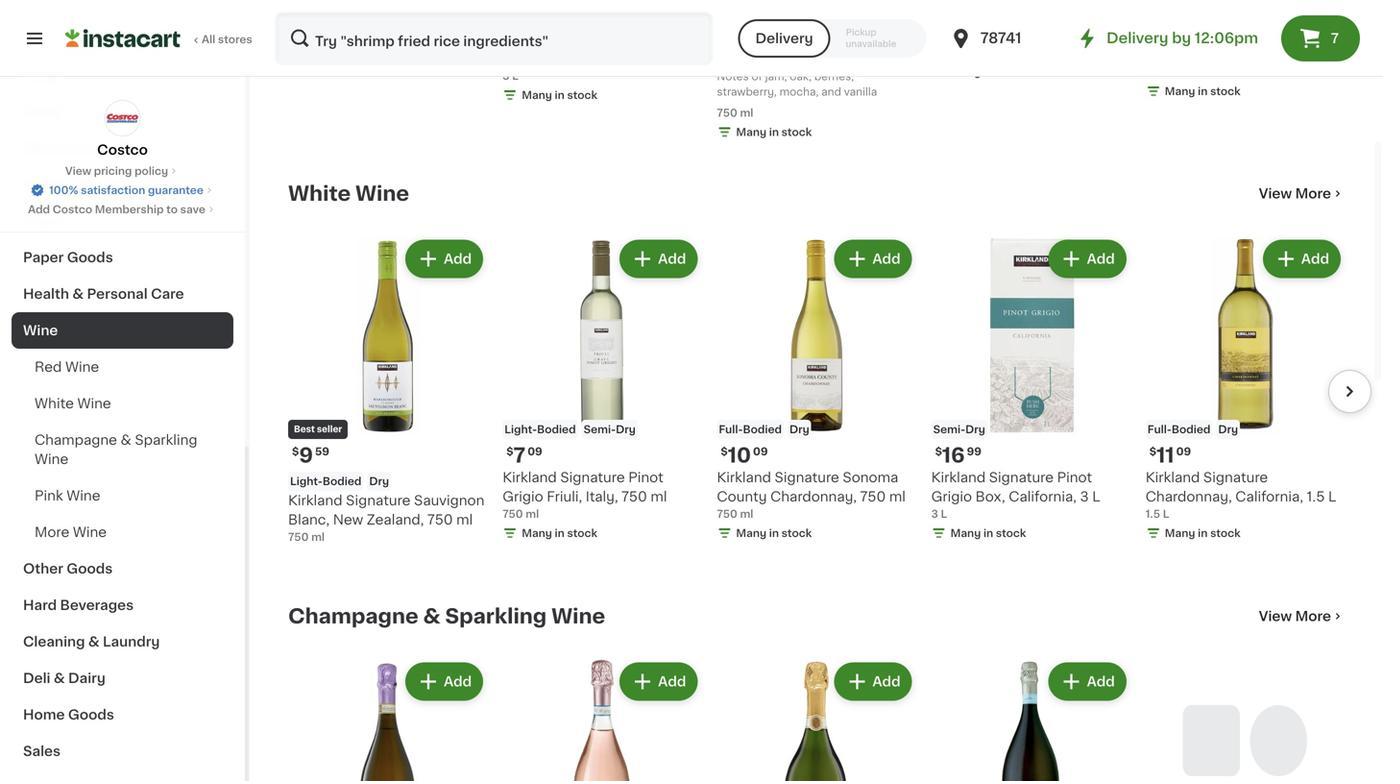 Task type: vqa. For each thing, say whether or not it's contained in the screenshot.
right 'CHAMPAGNE'
yes



Task type: describe. For each thing, give the bounding box(es) containing it.
product group containing 16
[[932, 236, 1131, 545]]

goods for other goods
[[67, 562, 113, 575]]

medium-bodied dry kirkland signature cabernet sauvignon box, california, 3 l 3 l
[[503, 15, 701, 81]]

pinot inside kirkland signature russian river pinot noir, california, 750 ml 750 ml
[[1184, 29, 1219, 42]]

ml right italy,
[[651, 490, 667, 503]]

home
[[23, 708, 65, 722]]

kirkland signature sonoma county chardonnay, 750 ml 750 ml
[[717, 471, 906, 519]]

chardonnay, inside kirkland signature sonoma county chardonnay, 750 ml 750 ml
[[771, 490, 857, 503]]

cleaning & laundry
[[23, 635, 160, 648]]

dry up kirkland signature sauvignon blanc, new zealand, 750 ml 750 ml
[[369, 476, 389, 487]]

1 vertical spatial white wine
[[35, 397, 111, 410]]

view for white wine
[[1259, 187, 1292, 201]]

750 down the river
[[1146, 48, 1172, 62]]

cleaning & laundry link
[[12, 624, 233, 660]]

noir
[[809, 10, 837, 23]]

pinot inside kirkland signature pinot grigio friuli, italy, 750 ml 750 ml
[[629, 471, 664, 484]]

paper goods link
[[12, 239, 233, 276]]

in down delivery by 12:06pm
[[1198, 86, 1208, 97]]

delivery button
[[738, 19, 831, 58]]

sauvignon inside kirkland signature sauvignon blanc, new zealand, 750 ml 750 ml
[[414, 494, 485, 507]]

liquor
[[23, 214, 67, 228]]

many in stock down ml
[[1165, 86, 1241, 97]]

59
[[315, 446, 329, 457]]

kirkland signature pinot grigio box, california, 3 l 3 l
[[932, 471, 1101, 519]]

pink wine link
[[12, 477, 233, 514]]

light-bodied semi-dry
[[505, 424, 636, 435]]

by
[[1172, 31, 1191, 45]]

stock down kirkland signature sonoma county chardonnay, 750 ml 750 ml
[[782, 528, 812, 538]]

paper goods
[[23, 251, 113, 264]]

signature for kirkland signature pinot grigio box, california, 3 l 3 l
[[989, 471, 1054, 484]]

home goods link
[[12, 697, 233, 733]]

care
[[151, 287, 184, 301]]

argentina,
[[288, 29, 357, 42]]

kirkland signature cabernet sauvignon, california, 1.5 l
[[932, 10, 1121, 42]]

california, inside kirkland signature pinot grigio box, california, 3 l 3 l
[[1009, 490, 1077, 503]]

(236)
[[788, 50, 817, 61]]

wine,
[[871, 10, 909, 23]]

and
[[822, 87, 842, 97]]

hard beverages
[[23, 599, 134, 612]]

deli & dairy
[[23, 672, 106, 685]]

1 horizontal spatial champagne & sparkling wine
[[288, 606, 605, 627]]

ml down $ 7 09
[[526, 509, 539, 519]]

$ for 11
[[1150, 446, 1157, 457]]

product group containing 10
[[717, 236, 916, 545]]

in down friuli,
[[555, 528, 565, 538]]

7 inside button
[[1331, 32, 1339, 45]]

view for champagne & sparkling wine
[[1259, 610, 1292, 623]]

1.5 inside kirkland signature cabernet sauvignon, california, 1.5 l
[[1080, 29, 1098, 42]]

costco link
[[97, 100, 148, 159]]

county
[[717, 490, 767, 503]]

notes of jam, oak, berries, strawberry, mocha, and vanilla
[[717, 71, 877, 97]]

box, inside medium-bodied dry kirkland signature cabernet sauvignon box, california, 3 l 3 l
[[577, 52, 606, 66]]

pink
[[35, 489, 63, 502]]

kirkland for kirkland signature russian river pinot noir, california, 750 ml 750 ml
[[1146, 10, 1200, 23]]

full-bodied dry for 10
[[719, 424, 810, 435]]

oak,
[[790, 71, 812, 82]]

ml
[[1175, 48, 1196, 62]]

cleaning
[[23, 635, 85, 648]]

stock down kirkland signature russian river pinot noir, california, 750 ml 750 ml
[[1211, 86, 1241, 97]]

health & personal care
[[23, 287, 184, 301]]

zealand,
[[367, 513, 424, 526]]

policy
[[135, 166, 168, 176]]

notes
[[717, 71, 749, 82]]

red inside meiomi pinot noir red wine, 750 ml
[[841, 10, 868, 23]]

$ 16 99
[[935, 445, 982, 465]]

many down sauvignon,
[[951, 67, 981, 78]]

many down ml
[[1165, 86, 1196, 97]]

champagne & sparkling wine inside the 'champagne & sparkling wine' link
[[35, 433, 197, 466]]

stock down kirkland signature chardonnay, california, 1.5 l 1.5 l
[[1211, 528, 1241, 538]]

9
[[299, 445, 313, 465]]

view more for white wine
[[1259, 187, 1332, 201]]

deli & dairy link
[[12, 660, 233, 697]]

beer & cider
[[23, 178, 111, 191]]

kirkland for kirkland signature chardonnay, california, 1.5 l 1.5 l
[[1146, 471, 1200, 484]]

full- for 10
[[719, 424, 743, 435]]

all stores link
[[65, 12, 254, 65]]

add costco membership to save link
[[28, 202, 217, 217]]

floral link
[[12, 93, 233, 130]]

wine inside "champagne & sparkling wine"
[[35, 453, 68, 466]]

bodied for 10
[[743, 424, 782, 435]]

1 vertical spatial more
[[35, 526, 69, 539]]

pricing
[[94, 166, 132, 176]]

many in stock down friuli,
[[522, 528, 598, 538]]

ml inside meiomi pinot noir red wine, 750 ml
[[746, 29, 763, 42]]

personal
[[87, 287, 148, 301]]

other goods
[[23, 562, 113, 575]]

save
[[180, 204, 206, 215]]

ml down blanc,
[[311, 532, 325, 542]]

750 right the zealand,
[[427, 513, 453, 526]]

many in stock down medium-bodied dry kirkland signature cabernet sauvignon box, california, 3 l 3 l
[[522, 90, 598, 101]]

service type group
[[738, 19, 927, 58]]

product group containing 11
[[1146, 236, 1345, 545]]

stock down kirkland signature pinot grigio friuli, italy, 750 ml 750 ml
[[567, 528, 598, 538]]

cider
[[73, 178, 111, 191]]

$ 11 09
[[1150, 445, 1191, 465]]

semi-dry
[[933, 424, 986, 435]]

satisfaction
[[81, 185, 145, 196]]

$ 7 09
[[506, 445, 543, 465]]

guarantee
[[148, 185, 204, 196]]

in down kirkland signature pinot grigio box, california, 3 l 3 l
[[984, 528, 994, 538]]

$ for 7
[[506, 446, 514, 457]]

more wine link
[[12, 514, 233, 550]]

$ for 9
[[292, 446, 299, 457]]

box, inside kirkland signature pinot grigio box, california, 3 l 3 l
[[976, 490, 1006, 503]]

cabernet inside medium-bodied dry kirkland signature cabernet sauvignon box, california, 3 l 3 l
[[629, 33, 692, 46]]

750 down $ 7 09
[[503, 509, 523, 519]]

blanc,
[[288, 513, 330, 526]]

many in stock down county on the right bottom of the page
[[736, 528, 812, 538]]

0 horizontal spatial white
[[35, 397, 74, 410]]

in down kirkland signature sonoma county chardonnay, 750 ml 750 ml
[[769, 528, 779, 538]]

laundry
[[103, 635, 160, 648]]

wine inside red wine link
[[65, 360, 99, 374]]

09 for 7
[[528, 446, 543, 457]]

750 ml
[[717, 108, 754, 118]]

signature for kirkland signature russian river pinot noir, california, 750 ml 750 ml
[[1204, 10, 1268, 23]]

& for the health & personal care link
[[72, 287, 84, 301]]

liquor link
[[12, 203, 233, 239]]

kirkland signature sauvignon blanc, new zealand, 750 ml 750 ml
[[288, 494, 485, 542]]

california, inside kirkland signature russian river pinot noir, california, 750 ml 750 ml
[[1256, 29, 1324, 42]]

& for cleaning & laundry link
[[88, 635, 100, 648]]

goods for paper goods
[[67, 251, 113, 264]]

in down the strawberry,
[[769, 127, 779, 138]]

bodied for 7
[[537, 424, 576, 435]]

$ 9 59
[[292, 445, 329, 465]]

$ for 16
[[935, 446, 942, 457]]

baby
[[23, 68, 59, 82]]

Search field
[[277, 13, 711, 63]]

100%
[[49, 185, 78, 196]]

wine link
[[12, 312, 233, 349]]

chardonnay, inside kirkland signature chardonnay, california, 1.5 l 1.5 l
[[1146, 490, 1232, 503]]

kirkland signature pinot grigio friuli, italy, 750 ml 750 ml
[[503, 471, 667, 519]]

strawberry,
[[717, 87, 777, 97]]

kirkland for kirkland signature malbec argentina, 750 ml 750 ml
[[288, 10, 343, 23]]

dry up italy,
[[616, 424, 636, 435]]

view pricing policy
[[65, 166, 168, 176]]

stock down mocha,
[[782, 127, 812, 138]]

12:06pm
[[1195, 31, 1259, 45]]

product group containing 7
[[503, 236, 702, 545]]

jam,
[[765, 71, 787, 82]]

costco inside add costco membership to save link
[[53, 204, 92, 215]]

red wine
[[35, 360, 99, 374]]

750 down sonoma at right bottom
[[860, 490, 886, 503]]

many down kirkland signature pinot grigio box, california, 3 l 3 l
[[951, 528, 981, 538]]

1 horizontal spatial sparkling
[[445, 606, 547, 627]]

kirkland for kirkland signature cabernet sauvignon, california, 1.5 l
[[932, 10, 986, 23]]

view more for champagne & sparkling wine
[[1259, 610, 1332, 623]]

california, inside medium-bodied dry kirkland signature cabernet sauvignon box, california, 3 l 3 l
[[610, 52, 678, 66]]

$ for 10
[[721, 446, 728, 457]]

light- for light-bodied dry
[[290, 476, 323, 487]]

2 horizontal spatial 1.5
[[1307, 490, 1325, 503]]

0 vertical spatial costco
[[97, 143, 148, 157]]

grigio for 7
[[503, 490, 543, 503]]

dry inside medium-bodied dry kirkland signature cabernet sauvignon box, california, 3 l 3 l
[[600, 15, 620, 26]]

signature for kirkland signature malbec argentina, 750 ml 750 ml
[[346, 10, 411, 23]]

100% satisfaction guarantee
[[49, 185, 204, 196]]

delivery by 12:06pm link
[[1076, 27, 1259, 50]]

sauvignon,
[[932, 29, 1006, 42]]

pink wine
[[35, 489, 100, 502]]

other
[[23, 562, 63, 575]]

dry up kirkland signature sonoma county chardonnay, 750 ml 750 ml
[[790, 424, 810, 435]]

floral
[[23, 105, 61, 118]]

kirkland signature chardonnay, california, 1.5 l 1.5 l
[[1146, 471, 1337, 519]]

1 vertical spatial white wine link
[[12, 385, 233, 422]]

more for champagne & sparkling wine
[[1296, 610, 1332, 623]]



Task type: locate. For each thing, give the bounding box(es) containing it.
1 vertical spatial costco
[[53, 204, 92, 215]]

more
[[1296, 187, 1332, 201], [35, 526, 69, 539], [1296, 610, 1332, 623]]

view more link for white wine
[[1259, 184, 1345, 203]]

view pricing policy link
[[65, 163, 180, 179]]

0 horizontal spatial 1.5
[[1080, 29, 1098, 42]]

in down kirkland signature chardonnay, california, 1.5 l 1.5 l
[[1198, 528, 1208, 538]]

11
[[1157, 445, 1175, 465]]

in down medium-bodied dry kirkland signature cabernet sauvignon box, california, 3 l 3 l
[[555, 90, 565, 101]]

signature inside kirkland signature sauvignon blanc, new zealand, 750 ml 750 ml
[[346, 494, 411, 507]]

berries,
[[815, 71, 854, 82]]

1 horizontal spatial full-bodied dry
[[1148, 424, 1238, 435]]

malbec
[[414, 10, 464, 23]]

09 inside "$ 11 09"
[[1177, 446, 1191, 457]]

1 horizontal spatial grigio
[[932, 490, 972, 503]]

0 vertical spatial champagne & sparkling wine link
[[12, 422, 233, 477]]

0 vertical spatial more
[[1296, 187, 1332, 201]]

2 vertical spatial 1.5
[[1146, 509, 1161, 519]]

many in stock down kirkland signature pinot grigio box, california, 3 l 3 l
[[951, 528, 1026, 538]]

full-bodied dry
[[719, 424, 810, 435], [1148, 424, 1238, 435]]

0 vertical spatial 1.5
[[1080, 29, 1098, 42]]

1 view more link from the top
[[1259, 184, 1345, 203]]

0 vertical spatial box,
[[577, 52, 606, 66]]

& for beer & cider link
[[59, 178, 70, 191]]

2 vertical spatial view
[[1259, 610, 1292, 623]]

add costco membership to save
[[28, 204, 206, 215]]

2 vertical spatial goods
[[68, 708, 114, 722]]

noir,
[[1222, 29, 1253, 42]]

sauvignon inside medium-bodied dry kirkland signature cabernet sauvignon box, california, 3 l 3 l
[[503, 52, 573, 66]]

instacart logo image
[[65, 27, 181, 50]]

signature inside kirkland signature pinot grigio box, california, 3 l 3 l
[[989, 471, 1054, 484]]

chardonnay, down sonoma at right bottom
[[771, 490, 857, 503]]

kirkland inside kirkland signature pinot grigio box, california, 3 l 3 l
[[932, 471, 986, 484]]

sonoma
[[843, 471, 899, 484]]

many down friuli,
[[522, 528, 552, 538]]

dry right medium-
[[600, 15, 620, 26]]

grigio for 16
[[932, 490, 972, 503]]

grigio
[[503, 490, 543, 503], [932, 490, 972, 503]]

bodied inside medium-bodied dry kirkland signature cabernet sauvignon box, california, 3 l 3 l
[[554, 15, 593, 26]]

0 horizontal spatial full-
[[719, 424, 743, 435]]

2 semi- from the left
[[933, 424, 966, 435]]

best
[[294, 425, 315, 434]]

grigio inside kirkland signature pinot grigio friuli, italy, 750 ml 750 ml
[[503, 490, 543, 503]]

champagne & sparkling wine link
[[12, 422, 233, 477], [288, 605, 605, 628]]

0 vertical spatial white wine link
[[288, 182, 409, 205]]

1 horizontal spatial 1.5
[[1146, 509, 1161, 519]]

grigio down 16
[[932, 490, 972, 503]]

delivery left by
[[1107, 31, 1169, 45]]

1 horizontal spatial 09
[[753, 446, 768, 457]]

all
[[202, 34, 215, 45]]

750 right italy,
[[622, 490, 647, 503]]

1 horizontal spatial red
[[841, 10, 868, 23]]

dry up 99
[[966, 424, 986, 435]]

kirkland up the river
[[1146, 10, 1200, 23]]

home goods
[[23, 708, 114, 722]]

0 horizontal spatial sparkling
[[135, 433, 197, 447]]

pinot inside kirkland signature pinot grigio box, california, 3 l 3 l
[[1057, 471, 1093, 484]]

1 horizontal spatial chardonnay,
[[1146, 490, 1232, 503]]

1 horizontal spatial cabernet
[[1057, 10, 1121, 23]]

italy,
[[586, 490, 618, 503]]

kirkland up sauvignon,
[[932, 10, 986, 23]]

0 horizontal spatial red
[[35, 360, 62, 374]]

0 horizontal spatial cabernet
[[629, 33, 692, 46]]

champagne & sparkling wine
[[35, 433, 197, 466], [288, 606, 605, 627]]

09 inside '$ 10 09'
[[753, 446, 768, 457]]

1 horizontal spatial light-
[[505, 424, 537, 435]]

0 horizontal spatial grigio
[[503, 490, 543, 503]]

09 for 11
[[1177, 446, 1191, 457]]

1 vertical spatial goods
[[67, 562, 113, 575]]

semi- up 16
[[933, 424, 966, 435]]

california,
[[1009, 29, 1077, 42], [1256, 29, 1324, 42], [610, 52, 678, 66], [1009, 490, 1077, 503], [1236, 490, 1304, 503]]

signature for kirkland signature chardonnay, california, 1.5 l 1.5 l
[[1204, 471, 1268, 484]]

light- down 9
[[290, 476, 323, 487]]

2 view more from the top
[[1259, 610, 1332, 623]]

2 full- from the left
[[1148, 424, 1172, 435]]

electronics link
[[12, 130, 233, 166]]

1 horizontal spatial delivery
[[1107, 31, 1169, 45]]

0 vertical spatial view
[[65, 166, 91, 176]]

stock down kirkland signature pinot grigio box, california, 3 l 3 l
[[996, 528, 1026, 538]]

0 horizontal spatial chardonnay,
[[771, 490, 857, 503]]

many down search 'field'
[[522, 90, 552, 101]]

many
[[951, 67, 981, 78], [1165, 86, 1196, 97], [522, 90, 552, 101], [736, 127, 767, 138], [736, 528, 767, 538], [522, 528, 552, 538], [951, 528, 981, 538], [1165, 528, 1196, 538]]

costco down 100%
[[53, 204, 92, 215]]

1 vertical spatial red
[[35, 360, 62, 374]]

ml down argentina, at top left
[[311, 48, 325, 58]]

1 vertical spatial champagne & sparkling wine
[[288, 606, 605, 627]]

mocha,
[[780, 87, 819, 97]]

0 vertical spatial view more
[[1259, 187, 1332, 201]]

l inside kirkland signature cabernet sauvignon, california, 1.5 l
[[1102, 29, 1110, 42]]

1 horizontal spatial 7
[[1331, 32, 1339, 45]]

red down health
[[35, 360, 62, 374]]

many down 750 ml
[[736, 127, 767, 138]]

sales
[[23, 745, 61, 758]]

2 vertical spatial more
[[1296, 610, 1332, 623]]

1 vertical spatial cabernet
[[629, 33, 692, 46]]

champagne
[[35, 433, 117, 447], [288, 606, 419, 627]]

$ inside $ 9 59
[[292, 446, 299, 457]]

light- for light-bodied semi-dry
[[505, 424, 537, 435]]

0 horizontal spatial champagne & sparkling wine link
[[12, 422, 233, 477]]

signature inside kirkland signature sonoma county chardonnay, 750 ml 750 ml
[[775, 471, 840, 484]]

1 vertical spatial view more link
[[1259, 607, 1345, 626]]

1 horizontal spatial semi-
[[933, 424, 966, 435]]

0 horizontal spatial 7
[[514, 445, 526, 465]]

goods for home goods
[[68, 708, 114, 722]]

0 vertical spatial goods
[[67, 251, 113, 264]]

signature for kirkland signature pinot grigio friuli, italy, 750 ml 750 ml
[[560, 471, 625, 484]]

river
[[1146, 29, 1180, 42]]

delivery inside button
[[756, 32, 813, 45]]

signature inside kirkland signature russian river pinot noir, california, 750 ml 750 ml
[[1204, 10, 1268, 23]]

item carousel region
[[261, 228, 1372, 574]]

wine inside "more wine" link
[[73, 526, 107, 539]]

kirkland signature malbec argentina, 750 ml 750 ml
[[288, 10, 464, 58]]

0 vertical spatial light-
[[505, 424, 537, 435]]

health
[[23, 287, 69, 301]]

light-bodied dry
[[290, 476, 389, 487]]

signature
[[346, 10, 411, 23], [989, 10, 1054, 23], [1204, 10, 1268, 23], [560, 33, 625, 46], [775, 471, 840, 484], [560, 471, 625, 484], [989, 471, 1054, 484], [1204, 471, 1268, 484], [346, 494, 411, 507]]

1 full-bodied dry from the left
[[719, 424, 810, 435]]

white wine
[[288, 184, 409, 204], [35, 397, 111, 410]]

750 inside meiomi pinot noir red wine, 750 ml
[[717, 29, 743, 42]]

1.5
[[1080, 29, 1098, 42], [1307, 490, 1325, 503], [1146, 509, 1161, 519]]

view more
[[1259, 187, 1332, 201], [1259, 610, 1332, 623]]

kirkland inside medium-bodied dry kirkland signature cabernet sauvignon box, california, 3 l 3 l
[[503, 33, 557, 46]]

★★★★★
[[717, 47, 784, 61], [717, 47, 784, 61]]

78741 button
[[950, 12, 1065, 65]]

1 vertical spatial champagne
[[288, 606, 419, 627]]

1 vertical spatial box,
[[976, 490, 1006, 503]]

0 vertical spatial red
[[841, 10, 868, 23]]

1 horizontal spatial full-
[[1148, 424, 1172, 435]]

1 horizontal spatial white
[[288, 184, 351, 204]]

many in stock down 78741
[[951, 67, 1026, 78]]

2 chardonnay, from the left
[[1146, 490, 1232, 503]]

99
[[967, 446, 982, 457]]

1 vertical spatial 7
[[514, 445, 526, 465]]

of
[[752, 71, 763, 82]]

750 down the strawberry,
[[717, 108, 738, 118]]

0 vertical spatial white wine
[[288, 184, 409, 204]]

1 horizontal spatial white wine
[[288, 184, 409, 204]]

russian
[[1272, 10, 1325, 23]]

sparkling
[[135, 433, 197, 447], [445, 606, 547, 627]]

full- for 11
[[1148, 424, 1172, 435]]

kirkland up argentina, at top left
[[288, 10, 343, 23]]

None search field
[[275, 12, 713, 65]]

kirkland inside kirkland signature sauvignon blanc, new zealand, 750 ml 750 ml
[[288, 494, 343, 507]]

& for deli & dairy link
[[54, 672, 65, 685]]

750 down argentina, at top left
[[288, 48, 309, 58]]

3 09 from the left
[[1177, 446, 1191, 457]]

0 horizontal spatial white wine
[[35, 397, 111, 410]]

kirkland for kirkland signature sonoma county chardonnay, 750 ml 750 ml
[[717, 471, 771, 484]]

ml down sonoma at right bottom
[[889, 490, 906, 503]]

1 horizontal spatial champagne
[[288, 606, 419, 627]]

1 vertical spatial 1.5
[[1307, 490, 1325, 503]]

stock down medium-bodied dry kirkland signature cabernet sauvignon box, california, 3 l 3 l
[[567, 90, 598, 101]]

$ inside $ 16 99
[[935, 446, 942, 457]]

full- up 10
[[719, 424, 743, 435]]

pinot
[[771, 10, 806, 23], [1184, 29, 1219, 42], [629, 471, 664, 484], [1057, 471, 1093, 484]]

1 horizontal spatial costco
[[97, 143, 148, 157]]

hard beverages link
[[12, 587, 233, 624]]

1 horizontal spatial white wine link
[[288, 182, 409, 205]]

1 horizontal spatial champagne & sparkling wine link
[[288, 605, 605, 628]]

red right noir
[[841, 10, 868, 23]]

california, inside kirkland signature chardonnay, california, 1.5 l 1.5 l
[[1236, 490, 1304, 503]]

kirkland down $ 7 09
[[503, 471, 557, 484]]

1 vertical spatial champagne & sparkling wine link
[[288, 605, 605, 628]]

view more link for champagne & sparkling wine
[[1259, 607, 1345, 626]]

0 horizontal spatial box,
[[577, 52, 606, 66]]

kirkland inside kirkland signature cabernet sauvignon, california, 1.5 l
[[932, 10, 986, 23]]

beer
[[23, 178, 56, 191]]

costco up view pricing policy link
[[97, 143, 148, 157]]

electronics
[[23, 141, 102, 155]]

full-bodied dry up '$ 10 09'
[[719, 424, 810, 435]]

750 down county on the right bottom of the page
[[717, 509, 738, 519]]

membership
[[95, 204, 164, 215]]

2 09 from the left
[[528, 446, 543, 457]]

delivery for delivery
[[756, 32, 813, 45]]

view inside view pricing policy link
[[65, 166, 91, 176]]

kirkland down $ 16 99
[[932, 471, 986, 484]]

$ inside $ 7 09
[[506, 446, 514, 457]]

0 horizontal spatial delivery
[[756, 32, 813, 45]]

full-
[[719, 424, 743, 435], [1148, 424, 1172, 435]]

white wine link
[[288, 182, 409, 205], [12, 385, 233, 422]]

signature for kirkland signature sauvignon blanc, new zealand, 750 ml 750 ml
[[346, 494, 411, 507]]

1 $ from the left
[[292, 446, 299, 457]]

1 horizontal spatial box,
[[976, 490, 1006, 503]]

09 for 10
[[753, 446, 768, 457]]

many in stock down 750 ml
[[736, 127, 812, 138]]

wine inside pink wine link
[[67, 489, 100, 502]]

0 horizontal spatial champagne
[[35, 433, 117, 447]]

add
[[28, 204, 50, 215], [444, 252, 472, 266], [658, 252, 686, 266], [873, 252, 901, 266], [1087, 252, 1115, 266], [1302, 252, 1330, 266], [444, 675, 472, 689], [658, 675, 686, 689], [873, 675, 901, 689], [1087, 675, 1115, 689]]

cabernet inside kirkland signature cabernet sauvignon, california, 1.5 l
[[1057, 10, 1121, 23]]

0 horizontal spatial light-
[[290, 476, 323, 487]]

goods down the dairy
[[68, 708, 114, 722]]

ml down county on the right bottom of the page
[[740, 509, 754, 519]]

3 $ from the left
[[506, 446, 514, 457]]

california, inside kirkland signature cabernet sauvignon, california, 1.5 l
[[1009, 29, 1077, 42]]

light- up $ 7 09
[[505, 424, 537, 435]]

0 vertical spatial cabernet
[[1057, 10, 1121, 23]]

seller
[[317, 425, 342, 434]]

new
[[333, 513, 363, 526]]

1 view more from the top
[[1259, 187, 1332, 201]]

kirkland up county on the right bottom of the page
[[717, 471, 771, 484]]

bodied for 11
[[1172, 424, 1211, 435]]

1 horizontal spatial sauvignon
[[503, 52, 573, 66]]

1 grigio from the left
[[503, 490, 543, 503]]

goods up beverages
[[67, 562, 113, 575]]

many down county on the right bottom of the page
[[736, 528, 767, 538]]

09 right 11
[[1177, 446, 1191, 457]]

ml inside kirkland signature russian river pinot noir, california, 750 ml 750 ml
[[1169, 67, 1182, 78]]

kirkland for kirkland signature pinot grigio box, california, 3 l 3 l
[[932, 471, 986, 484]]

kirkland for kirkland signature pinot grigio friuli, italy, 750 ml 750 ml
[[503, 471, 557, 484]]

kirkland inside kirkland signature sonoma county chardonnay, 750 ml 750 ml
[[717, 471, 771, 484]]

health & personal care link
[[12, 276, 233, 312]]

1 vertical spatial sparkling
[[445, 606, 547, 627]]

kirkland up blanc,
[[288, 494, 343, 507]]

0 horizontal spatial semi-
[[584, 424, 616, 435]]

product group
[[288, 236, 487, 545], [503, 236, 702, 545], [717, 236, 916, 545], [932, 236, 1131, 545], [1146, 236, 1345, 545], [288, 659, 487, 781], [503, 659, 702, 781], [717, 659, 916, 781], [932, 659, 1131, 781]]

0 horizontal spatial sauvignon
[[414, 494, 485, 507]]

other goods link
[[12, 550, 233, 587]]

09 inside $ 7 09
[[528, 446, 543, 457]]

$ inside "$ 11 09"
[[1150, 446, 1157, 457]]

kirkland inside kirkland signature pinot grigio friuli, italy, 750 ml 750 ml
[[503, 471, 557, 484]]

medium-
[[505, 15, 554, 26]]

0 vertical spatial 7
[[1331, 32, 1339, 45]]

grigio inside kirkland signature pinot grigio box, california, 3 l 3 l
[[932, 490, 972, 503]]

4 $ from the left
[[935, 446, 942, 457]]

signature inside kirkland signature malbec argentina, 750 ml 750 ml
[[346, 10, 411, 23]]

1 09 from the left
[[753, 446, 768, 457]]

ml down the strawberry,
[[740, 108, 754, 118]]

kirkland for kirkland signature sauvignon blanc, new zealand, 750 ml 750 ml
[[288, 494, 343, 507]]

add button
[[407, 242, 482, 276], [622, 242, 696, 276], [836, 242, 910, 276], [1051, 242, 1125, 276], [1265, 242, 1339, 276], [407, 665, 482, 699], [622, 665, 696, 699], [836, 665, 910, 699], [1051, 665, 1125, 699]]

costco
[[97, 143, 148, 157], [53, 204, 92, 215]]

chardonnay, down "$ 11 09"
[[1146, 490, 1232, 503]]

kirkland down "$ 11 09"
[[1146, 471, 1200, 484]]

750 down meiomi
[[717, 29, 743, 42]]

2 horizontal spatial 09
[[1177, 446, 1191, 457]]

750 down blanc,
[[288, 532, 309, 542]]

2 $ from the left
[[721, 446, 728, 457]]

kirkland inside kirkland signature chardonnay, california, 1.5 l 1.5 l
[[1146, 471, 1200, 484]]

1 vertical spatial white
[[35, 397, 74, 410]]

0 vertical spatial view more link
[[1259, 184, 1345, 203]]

sauvignon
[[503, 52, 573, 66], [414, 494, 485, 507]]

2 full-bodied dry from the left
[[1148, 424, 1238, 435]]

1 vertical spatial view
[[1259, 187, 1292, 201]]

ml right argentina, at top left
[[390, 29, 406, 42]]

1 vertical spatial sauvignon
[[414, 494, 485, 507]]

vanilla
[[844, 87, 877, 97]]

7 inside 'product' group
[[514, 445, 526, 465]]

sauvignon up the zealand,
[[414, 494, 485, 507]]

wine inside wine link
[[23, 324, 58, 337]]

$ 10 09
[[721, 445, 768, 465]]

ml down ml
[[1169, 67, 1182, 78]]

0 vertical spatial sparkling
[[135, 433, 197, 447]]

goods
[[67, 251, 113, 264], [67, 562, 113, 575], [68, 708, 114, 722]]

78741
[[981, 31, 1022, 45]]

more wine
[[35, 526, 107, 539]]

dry up kirkland signature chardonnay, california, 1.5 l 1.5 l
[[1219, 424, 1238, 435]]

pinot inside meiomi pinot noir red wine, 750 ml
[[771, 10, 806, 23]]

750 down delivery by 12:06pm link
[[1146, 67, 1167, 78]]

1 semi- from the left
[[584, 424, 616, 435]]

signature for kirkland signature cabernet sauvignon, california, 1.5 l
[[989, 10, 1054, 23]]

1 full- from the left
[[719, 424, 743, 435]]

full-bodied dry up "$ 11 09"
[[1148, 424, 1238, 435]]

0 horizontal spatial white wine link
[[12, 385, 233, 422]]

$ inside '$ 10 09'
[[721, 446, 728, 457]]

0 vertical spatial sauvignon
[[503, 52, 573, 66]]

0 horizontal spatial champagne & sparkling wine
[[35, 433, 197, 466]]

delivery up (236)
[[756, 32, 813, 45]]

sauvignon down medium-
[[503, 52, 573, 66]]

5 $ from the left
[[1150, 446, 1157, 457]]

1 vertical spatial light-
[[290, 476, 323, 487]]

full- up 11
[[1148, 424, 1172, 435]]

kirkland inside kirkland signature russian river pinot noir, california, 750 ml 750 ml
[[1146, 10, 1200, 23]]

many in stock down kirkland signature chardonnay, california, 1.5 l 1.5 l
[[1165, 528, 1241, 538]]

kirkland down medium-
[[503, 33, 557, 46]]

friuli,
[[547, 490, 582, 503]]

2 view more link from the top
[[1259, 607, 1345, 626]]

in down 78741
[[984, 67, 994, 78]]

beverages
[[60, 599, 134, 612]]

paper
[[23, 251, 64, 264]]

0 horizontal spatial 09
[[528, 446, 543, 457]]

wine
[[355, 184, 409, 204], [23, 324, 58, 337], [65, 360, 99, 374], [77, 397, 111, 410], [35, 453, 68, 466], [67, 489, 100, 502], [73, 526, 107, 539], [552, 606, 605, 627]]

0 vertical spatial white
[[288, 184, 351, 204]]

1 chardonnay, from the left
[[771, 490, 857, 503]]

grigio down $ 7 09
[[503, 490, 543, 503]]

1 vertical spatial view more
[[1259, 610, 1332, 623]]

ml down meiomi
[[746, 29, 763, 42]]

all stores
[[202, 34, 252, 45]]

10
[[728, 445, 751, 465]]

0 vertical spatial champagne & sparkling wine
[[35, 433, 197, 466]]

semi- up kirkland signature pinot grigio friuli, italy, 750 ml 750 ml
[[584, 424, 616, 435]]

signature inside kirkland signature chardonnay, california, 1.5 l 1.5 l
[[1204, 471, 1268, 484]]

signature inside medium-bodied dry kirkland signature cabernet sauvignon box, california, 3 l 3 l
[[560, 33, 625, 46]]

goods up health & personal care
[[67, 251, 113, 264]]

09 right 10
[[753, 446, 768, 457]]

signature inside kirkland signature pinot grigio friuli, italy, 750 ml 750 ml
[[560, 471, 625, 484]]

product group containing 9
[[288, 236, 487, 545]]

750 right argentina, at top left
[[360, 29, 386, 42]]

full-bodied dry for 11
[[1148, 424, 1238, 435]]

many down kirkland signature chardonnay, california, 1.5 l 1.5 l
[[1165, 528, 1196, 538]]

hard
[[23, 599, 57, 612]]

ml
[[390, 29, 406, 42], [746, 29, 763, 42], [311, 48, 325, 58], [1169, 67, 1182, 78], [740, 108, 754, 118], [889, 490, 906, 503], [651, 490, 667, 503], [740, 509, 754, 519], [526, 509, 539, 519], [457, 513, 473, 526], [311, 532, 325, 542]]

more for white wine
[[1296, 187, 1332, 201]]

7
[[1331, 32, 1339, 45], [514, 445, 526, 465]]

signature inside kirkland signature cabernet sauvignon, california, 1.5 l
[[989, 10, 1054, 23]]

stock down 78741 popup button
[[996, 67, 1026, 78]]

ml right the zealand,
[[457, 513, 473, 526]]

delivery
[[1107, 31, 1169, 45], [756, 32, 813, 45]]

2 grigio from the left
[[932, 490, 972, 503]]

costco logo image
[[104, 100, 141, 136]]

kirkland inside kirkland signature malbec argentina, 750 ml 750 ml
[[288, 10, 343, 23]]

09 down light-bodied semi-dry
[[528, 446, 543, 457]]

0 horizontal spatial costco
[[53, 204, 92, 215]]

baby link
[[12, 57, 233, 93]]

sparkling inside "champagne & sparkling wine"
[[135, 433, 197, 447]]

kirkland signature russian river pinot noir, california, 750 ml 750 ml
[[1146, 10, 1325, 78]]

0 vertical spatial champagne
[[35, 433, 117, 447]]

signature for kirkland signature sonoma county chardonnay, 750 ml 750 ml
[[775, 471, 840, 484]]

red wine link
[[12, 349, 233, 385]]

0 horizontal spatial full-bodied dry
[[719, 424, 810, 435]]

delivery for delivery by 12:06pm
[[1107, 31, 1169, 45]]

7 button
[[1282, 15, 1360, 61]]



